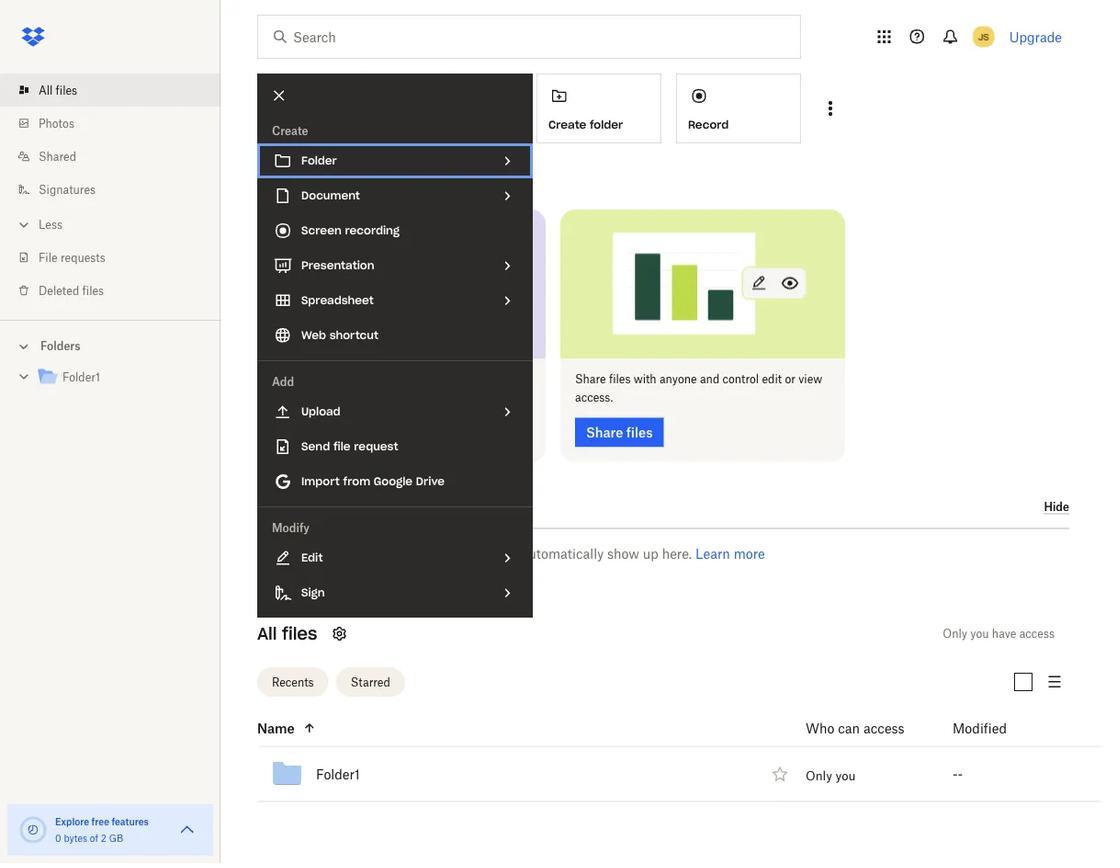 Task type: describe. For each thing, give the bounding box(es) containing it.
share files with anyone and control edit or view access.
[[575, 372, 823, 404]]

0 horizontal spatial folder1 link
[[37, 365, 206, 390]]

will
[[497, 546, 518, 562]]

your
[[384, 496, 418, 515]]

from for google
[[343, 474, 371, 489]]

you inside name folder1, modified 11/16/2023 2:30 pm, element
[[836, 768, 856, 783]]

screen recording
[[301, 223, 400, 238]]

automatically
[[522, 546, 604, 562]]

activity
[[423, 496, 480, 515]]

upload
[[301, 404, 341, 419]]

table containing name
[[217, 710, 1102, 802]]

edit
[[301, 551, 323, 565]]

to
[[371, 372, 382, 386]]

screen
[[301, 223, 342, 238]]

recents
[[272, 675, 314, 689]]

have
[[993, 627, 1017, 641]]

file
[[334, 439, 351, 454]]

suggested
[[257, 496, 338, 515]]

record button
[[677, 74, 802, 143]]

recording
[[345, 223, 400, 238]]

files down sign
[[282, 623, 317, 644]]

quota usage element
[[18, 815, 48, 845]]

send file request menu item
[[257, 429, 533, 464]]

record
[[688, 117, 729, 132]]

and inside install on desktop to work on files offline and stay synced.
[[490, 372, 510, 386]]

with for files
[[634, 372, 657, 386]]

upload menu item
[[257, 394, 533, 429]]

1 horizontal spatial all
[[257, 623, 277, 644]]

spreadsheet
[[301, 293, 374, 307]]

send file request
[[301, 439, 398, 454]]

modified
[[953, 720, 1007, 736]]

deleted files
[[39, 284, 104, 297]]

2
[[101, 832, 107, 844]]

close image
[[264, 80, 295, 111]]

learn more link
[[696, 546, 765, 562]]

dropbox
[[361, 169, 413, 184]]

folder1 inside "folder1" link
[[63, 370, 100, 384]]

use
[[309, 546, 331, 562]]

requests
[[61, 250, 106, 264]]

as you use dropbox, suggested items will automatically show up here. learn more
[[265, 546, 765, 562]]

bytes
[[64, 832, 87, 844]]

list containing all files
[[0, 63, 221, 320]]

install
[[276, 372, 308, 386]]

document menu item
[[257, 178, 533, 213]]

desktop
[[327, 372, 368, 386]]

who can access
[[806, 720, 905, 736]]

all inside 'link'
[[39, 83, 53, 97]]

2 - from the left
[[958, 766, 963, 782]]

file
[[39, 250, 58, 264]]

only for only you
[[806, 768, 833, 783]]

starred
[[351, 675, 390, 689]]

control
[[723, 372, 759, 386]]

document
[[301, 188, 360, 203]]

only you
[[806, 768, 856, 783]]

add
[[272, 375, 294, 388]]

get started with dropbox
[[257, 169, 413, 184]]

less image
[[15, 216, 33, 234]]

folder
[[301, 154, 337, 168]]

all files list item
[[0, 74, 221, 107]]

upgrade link
[[1010, 29, 1063, 45]]

folder
[[590, 117, 623, 132]]

shared link
[[15, 140, 221, 173]]

send
[[301, 439, 330, 454]]

suggested
[[393, 546, 456, 562]]

anyone
[[660, 372, 697, 386]]

web
[[301, 328, 326, 342]]

upgrade
[[1010, 29, 1063, 45]]

suggested from your activity
[[257, 496, 480, 515]]

share
[[575, 372, 606, 386]]

import from google drive menu item
[[257, 464, 533, 499]]

view
[[799, 372, 823, 386]]

dropbox image
[[15, 18, 51, 55]]

shared
[[39, 149, 76, 163]]

modify
[[272, 521, 310, 535]]

add to starred image
[[769, 763, 791, 785]]

1 - from the left
[[953, 766, 958, 782]]

all files inside 'link'
[[39, 83, 77, 97]]

web shortcut
[[301, 328, 379, 342]]

sign
[[301, 586, 325, 600]]

gb
[[109, 832, 123, 844]]

1 horizontal spatial access
[[1020, 627, 1055, 641]]

modified button
[[953, 717, 1055, 739]]

more
[[734, 546, 765, 562]]

less
[[39, 217, 63, 231]]

who
[[806, 720, 835, 736]]

as
[[265, 546, 281, 562]]

name
[[257, 720, 295, 736]]



Task type: locate. For each thing, give the bounding box(es) containing it.
0 horizontal spatial you
[[284, 546, 306, 562]]

files right the share
[[609, 372, 631, 386]]

only right 'add to starred' icon
[[806, 768, 833, 783]]

presentation menu item
[[257, 248, 533, 283]]

list
[[0, 63, 221, 320]]

1 vertical spatial all
[[257, 623, 277, 644]]

edit
[[762, 372, 782, 386]]

you for use
[[284, 546, 306, 562]]

features
[[112, 816, 149, 827]]

dropbox,
[[334, 546, 389, 562]]

and right offline
[[490, 372, 510, 386]]

screen recording menu item
[[257, 213, 533, 248]]

1 vertical spatial only
[[806, 768, 833, 783]]

free
[[92, 816, 109, 827]]

web shortcut menu item
[[257, 318, 533, 353]]

folder1
[[63, 370, 100, 384], [316, 766, 360, 782]]

--
[[953, 766, 963, 782]]

you
[[284, 546, 306, 562], [971, 627, 990, 641], [836, 768, 856, 783]]

create inside button
[[549, 117, 587, 132]]

menu containing folder
[[257, 74, 533, 618]]

0 vertical spatial folder1
[[63, 370, 100, 384]]

and left control
[[700, 372, 720, 386]]

started
[[283, 169, 327, 184]]

1 horizontal spatial on
[[414, 372, 427, 386]]

0 horizontal spatial with
[[331, 169, 357, 184]]

1 and from the left
[[490, 372, 510, 386]]

1 from from the top
[[343, 474, 371, 489]]

2 horizontal spatial you
[[971, 627, 990, 641]]

1 on from the left
[[311, 372, 324, 386]]

2 on from the left
[[414, 372, 427, 386]]

sign menu item
[[257, 575, 533, 610]]

on
[[311, 372, 324, 386], [414, 372, 427, 386]]

files up photos
[[56, 83, 77, 97]]

create for create folder
[[549, 117, 587, 132]]

file requests link
[[15, 241, 221, 274]]

0 horizontal spatial all
[[39, 83, 53, 97]]

1 vertical spatial folder1
[[316, 766, 360, 782]]

you right the as on the left
[[284, 546, 306, 562]]

0 vertical spatial folder1 link
[[37, 365, 206, 390]]

on right work
[[414, 372, 427, 386]]

get
[[257, 169, 280, 184]]

you down can
[[836, 768, 856, 783]]

0 horizontal spatial all files
[[39, 83, 77, 97]]

menu
[[257, 74, 533, 618]]

spreadsheet menu item
[[257, 283, 533, 318]]

only you have access
[[943, 627, 1055, 641]]

1 horizontal spatial and
[[700, 372, 720, 386]]

1 horizontal spatial only
[[943, 627, 968, 641]]

folders
[[40, 339, 80, 353]]

from
[[343, 474, 371, 489], [343, 496, 379, 515]]

1 vertical spatial you
[[971, 627, 990, 641]]

all
[[39, 83, 53, 97], [257, 623, 277, 644]]

all files link
[[15, 74, 221, 107]]

1 vertical spatial access
[[864, 720, 905, 736]]

file requests
[[39, 250, 106, 264]]

0 horizontal spatial create
[[272, 124, 308, 137]]

only left have at the bottom right of the page
[[943, 627, 968, 641]]

0 horizontal spatial and
[[490, 372, 510, 386]]

explore free features 0 bytes of 2 gb
[[55, 816, 149, 844]]

-
[[953, 766, 958, 782], [958, 766, 963, 782]]

on up synced.
[[311, 372, 324, 386]]

files inside install on desktop to work on files offline and stay synced.
[[430, 372, 451, 386]]

recents button
[[257, 667, 329, 697]]

from inside menu item
[[343, 474, 371, 489]]

0 horizontal spatial only
[[806, 768, 833, 783]]

signatures link
[[15, 173, 221, 206]]

drive
[[416, 474, 445, 489]]

edit menu item
[[257, 540, 533, 575]]

all files
[[39, 83, 77, 97], [257, 623, 317, 644]]

access right have at the bottom right of the page
[[1020, 627, 1055, 641]]

2 and from the left
[[700, 372, 720, 386]]

1 horizontal spatial all files
[[257, 623, 317, 644]]

0
[[55, 832, 61, 844]]

1 horizontal spatial with
[[634, 372, 657, 386]]

folder menu item
[[257, 143, 533, 178]]

create inside menu
[[272, 124, 308, 137]]

1 vertical spatial all files
[[257, 623, 317, 644]]

0 vertical spatial only
[[943, 627, 968, 641]]

or
[[785, 372, 796, 386]]

import from google drive
[[301, 474, 445, 489]]

0 vertical spatial from
[[343, 474, 371, 489]]

files inside all files 'link'
[[56, 83, 77, 97]]

all up recents 'button'
[[257, 623, 277, 644]]

1 horizontal spatial folder1
[[316, 766, 360, 782]]

photos link
[[15, 107, 221, 140]]

all files up recents 'button'
[[257, 623, 317, 644]]

can
[[839, 720, 860, 736]]

0 vertical spatial you
[[284, 546, 306, 562]]

synced.
[[301, 391, 340, 404]]

only inside name folder1, modified 11/16/2023 2:30 pm, element
[[806, 768, 833, 783]]

google
[[374, 474, 413, 489]]

items
[[459, 546, 493, 562]]

with left anyone
[[634, 372, 657, 386]]

0 horizontal spatial folder1
[[63, 370, 100, 384]]

show
[[608, 546, 640, 562]]

only for only you have access
[[943, 627, 968, 641]]

shortcut
[[330, 328, 379, 342]]

and
[[490, 372, 510, 386], [700, 372, 720, 386]]

of
[[90, 832, 98, 844]]

files
[[56, 83, 77, 97], [82, 284, 104, 297], [430, 372, 451, 386], [609, 372, 631, 386], [282, 623, 317, 644]]

deleted files link
[[15, 274, 221, 307]]

2 vertical spatial you
[[836, 768, 856, 783]]

0 vertical spatial all
[[39, 83, 53, 97]]

from down import from google drive in the bottom left of the page
[[343, 496, 379, 515]]

1 vertical spatial folder1 link
[[316, 763, 360, 785]]

deleted
[[39, 284, 79, 297]]

stay
[[276, 391, 298, 404]]

starred button
[[336, 667, 405, 697]]

up
[[643, 546, 659, 562]]

files inside share files with anyone and control edit or view access.
[[609, 372, 631, 386]]

access.
[[575, 391, 613, 404]]

create folder
[[549, 117, 623, 132]]

from for your
[[343, 496, 379, 515]]

import
[[301, 474, 340, 489]]

files right the deleted on the top of page
[[82, 284, 104, 297]]

only you button
[[806, 768, 856, 783]]

1 vertical spatial from
[[343, 496, 379, 515]]

files inside deleted files link
[[82, 284, 104, 297]]

folder1 inside name folder1, modified 11/16/2023 2:30 pm, element
[[316, 766, 360, 782]]

with inside share files with anyone and control edit or view access.
[[634, 372, 657, 386]]

1 horizontal spatial folder1 link
[[316, 763, 360, 785]]

name button
[[257, 717, 761, 739]]

only
[[943, 627, 968, 641], [806, 768, 833, 783]]

files left offline
[[430, 372, 451, 386]]

name folder1, modified 11/16/2023 2:30 pm, element
[[217, 747, 1102, 802]]

create left the folder
[[549, 117, 587, 132]]

access right can
[[864, 720, 905, 736]]

0 vertical spatial with
[[331, 169, 357, 184]]

photos
[[39, 116, 74, 130]]

create for create
[[272, 124, 308, 137]]

all files up photos
[[39, 83, 77, 97]]

0 horizontal spatial on
[[311, 372, 324, 386]]

0 vertical spatial access
[[1020, 627, 1055, 641]]

here.
[[662, 546, 692, 562]]

folder1 link
[[37, 365, 206, 390], [316, 763, 360, 785]]

offline
[[454, 372, 487, 386]]

with for started
[[331, 169, 357, 184]]

learn
[[696, 546, 731, 562]]

access
[[1020, 627, 1055, 641], [864, 720, 905, 736]]

folders button
[[0, 332, 221, 359]]

from up suggested from your activity on the bottom of the page
[[343, 474, 371, 489]]

table
[[217, 710, 1102, 802]]

0 vertical spatial all files
[[39, 83, 77, 97]]

presentation
[[301, 258, 375, 273]]

0 horizontal spatial access
[[864, 720, 905, 736]]

create folder button
[[537, 74, 662, 143]]

1 horizontal spatial create
[[549, 117, 587, 132]]

1 horizontal spatial you
[[836, 768, 856, 783]]

create down close icon
[[272, 124, 308, 137]]

1 vertical spatial with
[[634, 372, 657, 386]]

all up photos
[[39, 83, 53, 97]]

you left have at the bottom right of the page
[[971, 627, 990, 641]]

with up document
[[331, 169, 357, 184]]

you for have
[[971, 627, 990, 641]]

signatures
[[39, 182, 96, 196]]

folder1 link inside name folder1, modified 11/16/2023 2:30 pm, element
[[316, 763, 360, 785]]

explore
[[55, 816, 89, 827]]

install on desktop to work on files offline and stay synced.
[[276, 372, 510, 404]]

and inside share files with anyone and control edit or view access.
[[700, 372, 720, 386]]

work
[[385, 372, 411, 386]]

2 from from the top
[[343, 496, 379, 515]]



Task type: vqa. For each thing, say whether or not it's contained in the screenshot.
request
yes



